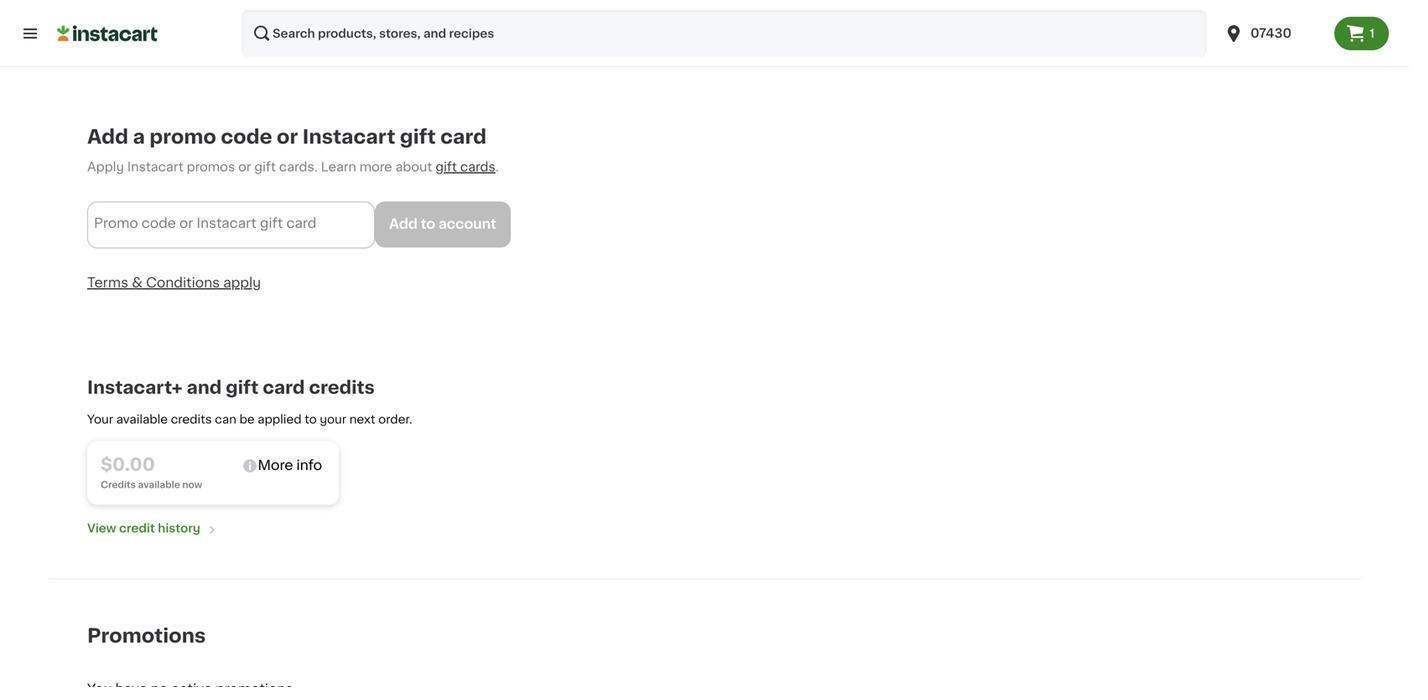 Task type: describe. For each thing, give the bounding box(es) containing it.
Search field
[[242, 10, 1207, 57]]

07430 button
[[1224, 10, 1324, 57]]

view credit history
[[87, 523, 200, 535]]

be
[[239, 414, 255, 426]]

about
[[395, 161, 432, 173]]

history
[[158, 523, 200, 535]]

instacart+
[[87, 379, 183, 397]]

apply
[[87, 161, 124, 173]]

Promo code or Instacart gift card text field
[[87, 202, 375, 248]]

credit
[[119, 523, 155, 535]]

to inside the add to account button
[[421, 218, 435, 231]]

promo
[[149, 127, 216, 147]]

gift down the apply instacart promos or gift cards. learn more about gift cards . at the left top of the page
[[260, 217, 283, 230]]

.
[[496, 161, 499, 173]]

and
[[187, 379, 222, 397]]

add for add to account
[[389, 218, 418, 231]]

1
[[1370, 28, 1375, 39]]

0 vertical spatial card
[[440, 127, 486, 147]]

terms & conditions apply link
[[87, 276, 261, 290]]

gift left cards.
[[254, 161, 276, 173]]

2 horizontal spatial instacart
[[302, 127, 395, 147]]

instacart+ and gift card credits
[[87, 379, 375, 397]]

instacart logo image
[[57, 23, 158, 44]]

view
[[87, 523, 116, 535]]

1 vertical spatial or
[[238, 161, 251, 173]]

gift left cards
[[435, 161, 457, 173]]

0 horizontal spatial instacart
[[127, 161, 184, 173]]

now
[[182, 481, 202, 490]]

more info
[[258, 459, 322, 473]]

your
[[320, 414, 346, 426]]

add for add a promo code or instacart gift card
[[87, 127, 128, 147]]

1 button
[[1334, 17, 1389, 50]]

cards.
[[279, 161, 318, 173]]

view credit history link
[[87, 519, 221, 539]]

$0.00
[[101, 456, 155, 474]]

applied
[[258, 414, 302, 426]]

apply
[[223, 276, 261, 290]]

terms
[[87, 276, 128, 290]]

your available credits can be applied to your next order.
[[87, 414, 412, 426]]

07430
[[1251, 27, 1292, 39]]



Task type: locate. For each thing, give the bounding box(es) containing it.
can
[[215, 414, 236, 426]]

apply instacart promos or gift cards. learn more about gift cards .
[[87, 161, 499, 173]]

2 vertical spatial or
[[179, 217, 193, 230]]

gift
[[400, 127, 436, 147], [254, 161, 276, 173], [435, 161, 457, 173], [260, 217, 283, 230], [226, 379, 259, 397]]

1 vertical spatial credits
[[171, 414, 212, 426]]

to left account
[[421, 218, 435, 231]]

promo code or instacart gift card
[[94, 217, 316, 230]]

add a promo code or instacart gift card
[[87, 127, 486, 147]]

07430 button
[[1214, 10, 1334, 57]]

more info button
[[242, 458, 322, 474]]

2 vertical spatial instacart
[[197, 217, 257, 230]]

learn
[[321, 161, 356, 173]]

1 vertical spatial instacart
[[127, 161, 184, 173]]

0 horizontal spatial credits
[[171, 414, 212, 426]]

your
[[87, 414, 113, 426]]

0 horizontal spatial or
[[179, 217, 193, 230]]

add to account
[[389, 218, 496, 231]]

0 horizontal spatial code
[[142, 217, 176, 230]]

0 vertical spatial credits
[[309, 379, 375, 397]]

None search field
[[242, 10, 1207, 57]]

1 horizontal spatial credits
[[309, 379, 375, 397]]

0 horizontal spatial add
[[87, 127, 128, 147]]

credits up your
[[309, 379, 375, 397]]

card up applied
[[263, 379, 305, 397]]

instacart down a at the top left
[[127, 161, 184, 173]]

terms & conditions apply
[[87, 276, 261, 290]]

account
[[439, 218, 496, 231]]

or
[[277, 127, 298, 147], [238, 161, 251, 173], [179, 217, 193, 230]]

1 horizontal spatial instacart
[[197, 217, 257, 230]]

card up gift cards link
[[440, 127, 486, 147]]

info
[[296, 459, 322, 473]]

or up conditions
[[179, 217, 193, 230]]

available down instacart+
[[116, 414, 168, 426]]

credits
[[101, 481, 136, 490]]

to
[[421, 218, 435, 231], [305, 414, 317, 426]]

credits
[[309, 379, 375, 397], [171, 414, 212, 426]]

promo
[[94, 217, 138, 230]]

next
[[349, 414, 375, 426]]

1 vertical spatial available
[[138, 481, 180, 490]]

cards
[[460, 161, 496, 173]]

0 vertical spatial instacart
[[302, 127, 395, 147]]

0 vertical spatial available
[[116, 414, 168, 426]]

instacart down promos
[[197, 217, 257, 230]]

1 horizontal spatial code
[[221, 127, 272, 147]]

to left your
[[305, 414, 317, 426]]

0 vertical spatial add
[[87, 127, 128, 147]]

1 vertical spatial to
[[305, 414, 317, 426]]

promos
[[187, 161, 235, 173]]

instacart up learn
[[302, 127, 395, 147]]

gift cards link
[[435, 161, 496, 173]]

or right promos
[[238, 161, 251, 173]]

code right promo
[[142, 217, 176, 230]]

1 horizontal spatial add
[[389, 218, 418, 231]]

gift up be
[[226, 379, 259, 397]]

promotions
[[87, 627, 206, 646]]

1 vertical spatial add
[[389, 218, 418, 231]]

1 horizontal spatial to
[[421, 218, 435, 231]]

0 vertical spatial code
[[221, 127, 272, 147]]

a
[[133, 127, 145, 147]]

gift up 'about'
[[400, 127, 436, 147]]

more
[[360, 161, 392, 173]]

2 vertical spatial card
[[263, 379, 305, 397]]

2 horizontal spatial or
[[277, 127, 298, 147]]

or up the apply instacart promos or gift cards. learn more about gift cards . at the left top of the page
[[277, 127, 298, 147]]

card
[[440, 127, 486, 147], [286, 217, 316, 230], [263, 379, 305, 397]]

code
[[221, 127, 272, 147], [142, 217, 176, 230]]

available left now
[[138, 481, 180, 490]]

add
[[87, 127, 128, 147], [389, 218, 418, 231]]

1 vertical spatial card
[[286, 217, 316, 230]]

card down cards.
[[286, 217, 316, 230]]

$0.00 credits available now
[[101, 456, 202, 490]]

0 vertical spatial or
[[277, 127, 298, 147]]

add up apply
[[87, 127, 128, 147]]

add down 'about'
[[389, 218, 418, 231]]

available inside $0.00 credits available now
[[138, 481, 180, 490]]

0 vertical spatial to
[[421, 218, 435, 231]]

add to account button
[[375, 202, 511, 248]]

order.
[[378, 414, 412, 426]]

conditions
[[146, 276, 220, 290]]

1 vertical spatial code
[[142, 217, 176, 230]]

available
[[116, 414, 168, 426], [138, 481, 180, 490]]

code up promos
[[221, 127, 272, 147]]

more
[[258, 459, 293, 473]]

add inside the add to account button
[[389, 218, 418, 231]]

credits left can
[[171, 414, 212, 426]]

1 horizontal spatial or
[[238, 161, 251, 173]]

instacart
[[302, 127, 395, 147], [127, 161, 184, 173], [197, 217, 257, 230]]

0 horizontal spatial to
[[305, 414, 317, 426]]

&
[[132, 276, 143, 290]]



Task type: vqa. For each thing, say whether or not it's contained in the screenshot.
&
yes



